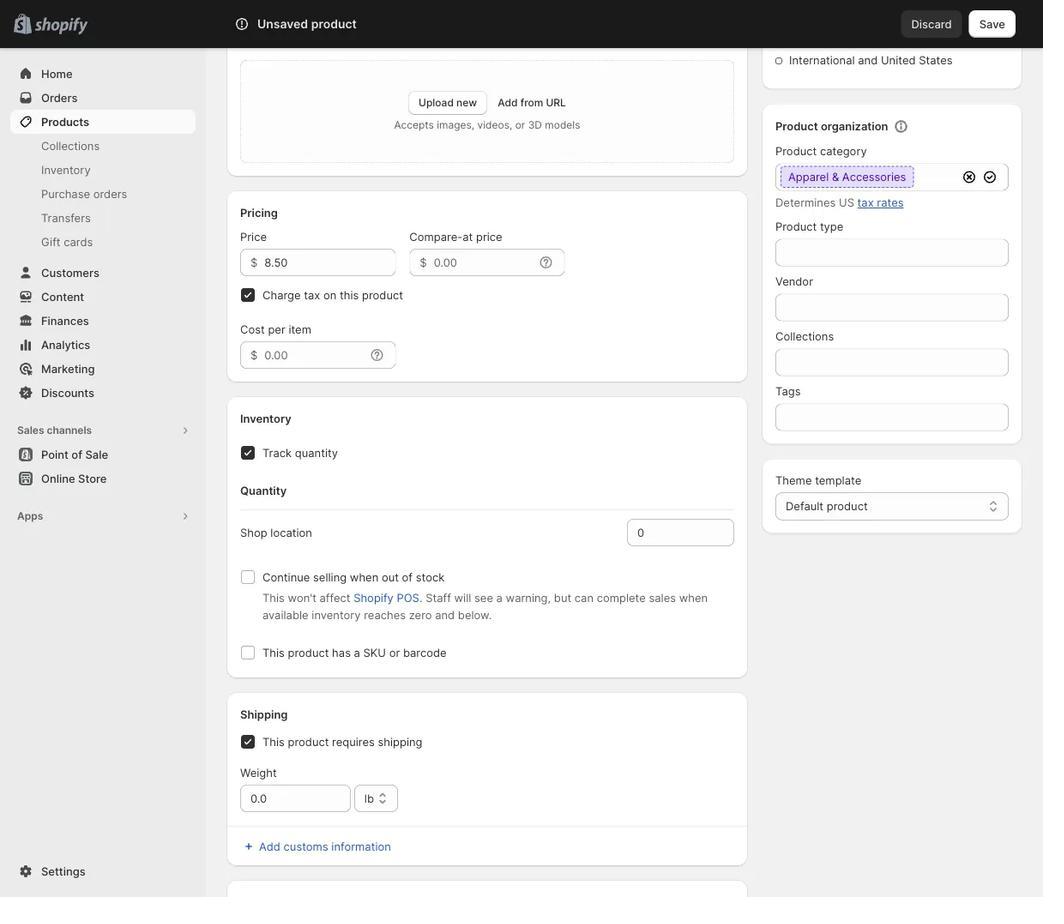 Task type: describe. For each thing, give the bounding box(es) containing it.
add for add from url
[[498, 97, 518, 109]]

this product requires shipping
[[263, 735, 423, 749]]

when inside . staff will see a warning, but can complete sales when available inventory reaches zero and below.
[[679, 591, 708, 605]]

sales channels
[[17, 424, 92, 437]]

category
[[820, 145, 867, 158]]

Price text field
[[265, 249, 396, 276]]

settings
[[41, 865, 86, 878]]

international
[[789, 54, 855, 67]]

this for this won't affect shopify pos
[[263, 591, 285, 605]]

complete
[[597, 591, 646, 605]]

track
[[263, 446, 292, 460]]

search
[[301, 17, 337, 30]]

1 vertical spatial tax
[[304, 288, 320, 302]]

below.
[[458, 608, 492, 622]]

sales
[[17, 424, 44, 437]]

compare-at price
[[410, 230, 503, 243]]

Compare-at price text field
[[434, 249, 534, 276]]

at
[[463, 230, 473, 243]]

accepts images, videos, or 3d models
[[394, 119, 580, 131]]

new
[[457, 97, 477, 109]]

products
[[41, 115, 89, 128]]

. staff will see a warning, but can complete sales when available inventory reaches zero and below.
[[263, 591, 708, 622]]

sale
[[85, 448, 108, 461]]

discard button
[[901, 10, 963, 38]]

point of sale link
[[10, 443, 196, 467]]

cost
[[240, 323, 265, 336]]

quantity
[[240, 484, 287, 497]]

3d
[[528, 119, 542, 131]]

Tags text field
[[776, 404, 1009, 431]]

united
[[881, 54, 916, 67]]

shop location
[[240, 526, 312, 539]]

shop
[[240, 526, 267, 539]]

gift cards
[[41, 235, 93, 248]]

shipping
[[240, 708, 288, 721]]

$ for price
[[251, 256, 258, 269]]

staff
[[426, 591, 451, 605]]

pricing
[[240, 206, 278, 219]]

tax rates link
[[858, 196, 904, 209]]

0 vertical spatial collections
[[41, 139, 100, 152]]

0 horizontal spatial or
[[389, 646, 400, 659]]

purchase orders
[[41, 187, 127, 200]]

of inside button
[[72, 448, 82, 461]]

save
[[980, 17, 1006, 30]]

barcode
[[403, 646, 447, 659]]

finances
[[41, 314, 89, 327]]

online
[[41, 472, 75, 485]]

point
[[41, 448, 69, 461]]

charge
[[263, 288, 301, 302]]

inventory link
[[10, 158, 196, 182]]

1 horizontal spatial or
[[515, 119, 525, 131]]

point of sale button
[[0, 443, 206, 467]]

marketing link
[[10, 357, 196, 381]]

1 vertical spatial a
[[354, 646, 360, 659]]

from
[[521, 97, 543, 109]]

add from url button
[[498, 97, 566, 109]]

continue
[[263, 571, 310, 584]]

analytics link
[[10, 333, 196, 357]]

Vendor text field
[[776, 294, 1009, 321]]

shopify pos link
[[354, 591, 420, 605]]

finances link
[[10, 309, 196, 333]]

this product has a sku or barcode
[[263, 646, 447, 659]]

apps
[[17, 510, 43, 523]]

quantity
[[295, 446, 338, 460]]

home
[[41, 67, 73, 80]]

settings link
[[10, 860, 196, 884]]

transfers
[[41, 211, 91, 224]]

selling
[[313, 571, 347, 584]]

continue selling when out of stock
[[263, 571, 445, 584]]

charge tax on this product
[[263, 288, 403, 302]]

discounts link
[[10, 381, 196, 405]]

1 horizontal spatial and
[[858, 54, 878, 67]]

content
[[41, 290, 84, 303]]

stock
[[416, 571, 445, 584]]

product right the 'this'
[[362, 288, 403, 302]]

affect
[[320, 591, 351, 605]]

item
[[289, 323, 311, 336]]

Cost per item text field
[[265, 342, 365, 369]]

media
[[244, 31, 277, 44]]

models
[[545, 119, 580, 131]]

product category
[[776, 145, 867, 158]]

discounts
[[41, 386, 94, 399]]

determines us tax rates
[[776, 196, 904, 209]]

orders
[[93, 187, 127, 200]]

$ for cost per item
[[251, 348, 258, 362]]

sales channels button
[[10, 419, 196, 443]]

home link
[[10, 62, 196, 86]]



Task type: locate. For each thing, give the bounding box(es) containing it.
product for product type
[[776, 220, 817, 233]]

price
[[476, 230, 503, 243]]

upload
[[419, 97, 454, 109]]

price
[[240, 230, 267, 243]]

1 vertical spatial this
[[263, 646, 285, 659]]

purchase
[[41, 187, 90, 200]]

template
[[815, 474, 862, 487]]

a
[[496, 591, 503, 605], [354, 646, 360, 659]]

this up "available"
[[263, 591, 285, 605]]

save button
[[969, 10, 1016, 38]]

tax
[[858, 196, 874, 209], [304, 288, 320, 302]]

1 vertical spatial when
[[679, 591, 708, 605]]

0 vertical spatial tax
[[858, 196, 874, 209]]

product
[[776, 120, 818, 133], [776, 145, 817, 158], [776, 220, 817, 233]]

sales
[[649, 591, 676, 605]]

url
[[546, 97, 566, 109]]

this down "available"
[[263, 646, 285, 659]]

2 this from the top
[[263, 646, 285, 659]]

tax right "us"
[[858, 196, 874, 209]]

collections down products
[[41, 139, 100, 152]]

shipping
[[378, 735, 423, 749]]

on
[[323, 288, 337, 302]]

theme template
[[776, 474, 862, 487]]

Product category text field
[[776, 163, 958, 191]]

0 vertical spatial a
[[496, 591, 503, 605]]

channels
[[47, 424, 92, 437]]

0 vertical spatial or
[[515, 119, 525, 131]]

1 horizontal spatial collections
[[776, 330, 834, 343]]

customers link
[[10, 261, 196, 285]]

Weight text field
[[240, 785, 351, 813]]

and inside . staff will see a warning, but can complete sales when available inventory reaches zero and below.
[[435, 608, 455, 622]]

1 horizontal spatial a
[[496, 591, 503, 605]]

1 horizontal spatial inventory
[[240, 412, 292, 425]]

and
[[858, 54, 878, 67], [435, 608, 455, 622]]

collections link
[[10, 134, 196, 158]]

0 horizontal spatial a
[[354, 646, 360, 659]]

can
[[575, 591, 594, 605]]

shopify image
[[35, 18, 88, 35]]

will
[[454, 591, 471, 605]]

1 vertical spatial add
[[259, 840, 281, 853]]

0 vertical spatial product
[[776, 120, 818, 133]]

but
[[554, 591, 572, 605]]

customers
[[41, 266, 99, 279]]

add left 'from'
[[498, 97, 518, 109]]

vendor
[[776, 275, 813, 288]]

type
[[820, 220, 844, 233]]

collections
[[41, 139, 100, 152], [776, 330, 834, 343]]

$ for compare-at price
[[420, 256, 427, 269]]

organization
[[821, 120, 889, 133]]

online store button
[[0, 467, 206, 491]]

tags
[[776, 385, 801, 398]]

1 horizontal spatial when
[[679, 591, 708, 605]]

gift cards link
[[10, 230, 196, 254]]

a right see
[[496, 591, 503, 605]]

.
[[420, 591, 423, 605]]

product type
[[776, 220, 844, 233]]

product right unsaved
[[311, 17, 357, 31]]

$ down 'price'
[[251, 256, 258, 269]]

videos,
[[478, 119, 513, 131]]

location
[[271, 526, 312, 539]]

product for product category
[[776, 145, 817, 158]]

0 vertical spatial add
[[498, 97, 518, 109]]

unsaved product
[[257, 17, 357, 31]]

store
[[78, 472, 107, 485]]

of
[[72, 448, 82, 461], [402, 571, 413, 584]]

international and united states
[[789, 54, 953, 67]]

add left 'customs'
[[259, 840, 281, 853]]

0 horizontal spatial and
[[435, 608, 455, 622]]

a right has
[[354, 646, 360, 659]]

product left requires
[[288, 735, 329, 749]]

0 vertical spatial inventory
[[41, 163, 91, 176]]

1 vertical spatial of
[[402, 571, 413, 584]]

this
[[340, 288, 359, 302]]

0 horizontal spatial add
[[259, 840, 281, 853]]

0 horizontal spatial inventory
[[41, 163, 91, 176]]

requires
[[332, 735, 375, 749]]

point of sale
[[41, 448, 108, 461]]

us
[[839, 196, 855, 209]]

2 product from the top
[[776, 145, 817, 158]]

product down template
[[827, 500, 868, 513]]

pos
[[397, 591, 420, 605]]

sku
[[363, 646, 386, 659]]

available
[[263, 608, 309, 622]]

$ down compare-
[[420, 256, 427, 269]]

0 vertical spatial and
[[858, 54, 878, 67]]

and left united
[[858, 54, 878, 67]]

upload new
[[419, 97, 477, 109]]

1 horizontal spatial of
[[402, 571, 413, 584]]

tax left on
[[304, 288, 320, 302]]

inventory
[[312, 608, 361, 622]]

has
[[332, 646, 351, 659]]

search button
[[273, 10, 771, 38]]

or
[[515, 119, 525, 131], [389, 646, 400, 659]]

unsaved
[[257, 17, 308, 31]]

1 vertical spatial collections
[[776, 330, 834, 343]]

1 vertical spatial inventory
[[240, 412, 292, 425]]

0 horizontal spatial when
[[350, 571, 379, 584]]

None number field
[[627, 519, 709, 547]]

this for this product requires shipping
[[263, 735, 285, 749]]

inventory
[[41, 163, 91, 176], [240, 412, 292, 425]]

of left "sale"
[[72, 448, 82, 461]]

1 vertical spatial and
[[435, 608, 455, 622]]

product up "product category"
[[776, 120, 818, 133]]

cards
[[64, 235, 93, 248]]

reaches
[[364, 608, 406, 622]]

or left the 3d
[[515, 119, 525, 131]]

1 horizontal spatial add
[[498, 97, 518, 109]]

0 vertical spatial when
[[350, 571, 379, 584]]

collections down vendor
[[776, 330, 834, 343]]

1 vertical spatial or
[[389, 646, 400, 659]]

add for add customs information
[[259, 840, 281, 853]]

inventory up track
[[240, 412, 292, 425]]

per
[[268, 323, 286, 336]]

product for this product requires shipping
[[288, 735, 329, 749]]

default product
[[786, 500, 868, 513]]

1 vertical spatial product
[[776, 145, 817, 158]]

3 product from the top
[[776, 220, 817, 233]]

a inside . staff will see a warning, but can complete sales when available inventory reaches zero and below.
[[496, 591, 503, 605]]

0 vertical spatial this
[[263, 591, 285, 605]]

upload new button
[[409, 91, 488, 115]]

gift
[[41, 235, 61, 248]]

shopify
[[354, 591, 394, 605]]

product for product organization
[[776, 120, 818, 133]]

0 horizontal spatial of
[[72, 448, 82, 461]]

and down staff
[[435, 608, 455, 622]]

product down product organization on the right
[[776, 145, 817, 158]]

1 product from the top
[[776, 120, 818, 133]]

3 this from the top
[[263, 735, 285, 749]]

product for default product
[[827, 500, 868, 513]]

this down shipping
[[263, 735, 285, 749]]

product organization
[[776, 120, 889, 133]]

0 horizontal spatial collections
[[41, 139, 100, 152]]

compare-
[[410, 230, 463, 243]]

this for this product has a sku or barcode
[[263, 646, 285, 659]]

zero
[[409, 608, 432, 622]]

product left has
[[288, 646, 329, 659]]

1 horizontal spatial tax
[[858, 196, 874, 209]]

when right sales
[[679, 591, 708, 605]]

add inside 'button'
[[259, 840, 281, 853]]

customs
[[284, 840, 328, 853]]

accepts
[[394, 119, 434, 131]]

Collections text field
[[776, 349, 1009, 376]]

lb
[[365, 792, 374, 805]]

2 vertical spatial this
[[263, 735, 285, 749]]

0 vertical spatial of
[[72, 448, 82, 461]]

content link
[[10, 285, 196, 309]]

out
[[382, 571, 399, 584]]

2 vertical spatial product
[[776, 220, 817, 233]]

$ down cost
[[251, 348, 258, 362]]

apps button
[[10, 505, 196, 529]]

analytics
[[41, 338, 90, 351]]

of right out
[[402, 571, 413, 584]]

product down determines
[[776, 220, 817, 233]]

this
[[263, 591, 285, 605], [263, 646, 285, 659], [263, 735, 285, 749]]

won't
[[288, 591, 317, 605]]

orders
[[41, 91, 78, 104]]

0 horizontal spatial tax
[[304, 288, 320, 302]]

default
[[786, 500, 824, 513]]

1 this from the top
[[263, 591, 285, 605]]

discard
[[912, 17, 952, 30]]

inventory up "purchase"
[[41, 163, 91, 176]]

Product type text field
[[776, 239, 1009, 266]]

or right sku at the left
[[389, 646, 400, 659]]

when up shopify
[[350, 571, 379, 584]]

product for this product has a sku or barcode
[[288, 646, 329, 659]]

online store link
[[10, 467, 196, 491]]

product for unsaved product
[[311, 17, 357, 31]]

purchase orders link
[[10, 182, 196, 206]]

marketing
[[41, 362, 95, 375]]



Task type: vqa. For each thing, say whether or not it's contained in the screenshot.
the Shipping discount
no



